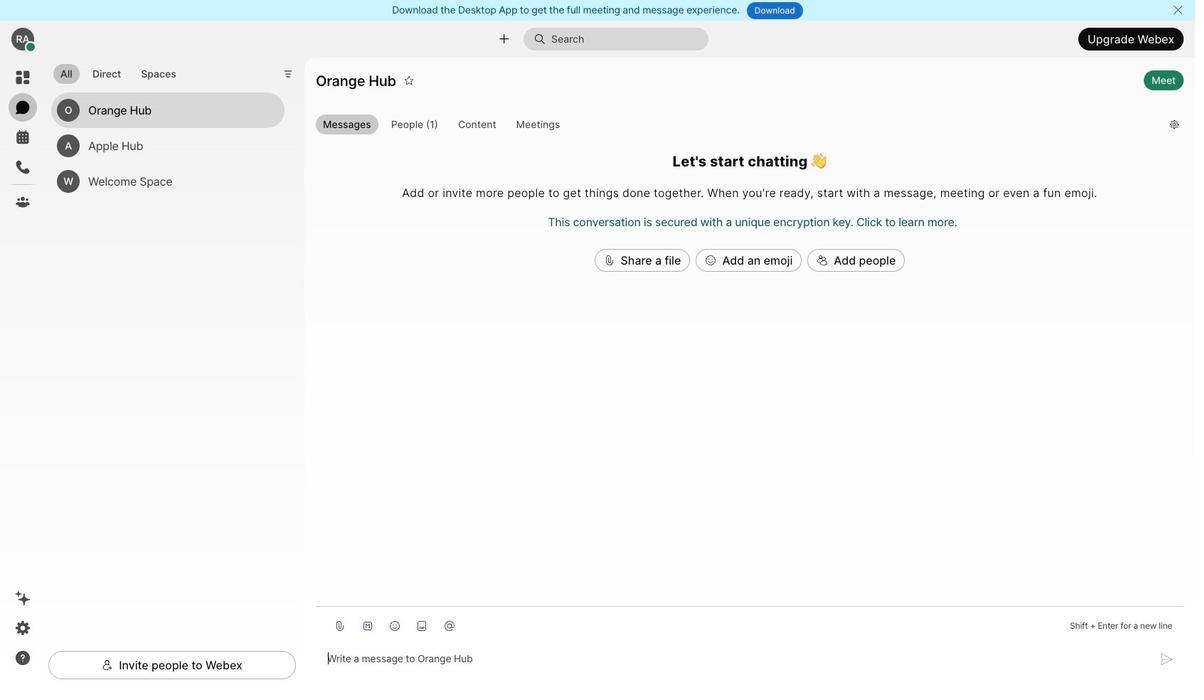 Task type: describe. For each thing, give the bounding box(es) containing it.
welcome space list item
[[51, 163, 285, 199]]

apple hub list item
[[51, 128, 285, 163]]

webex tab list
[[9, 63, 37, 216]]

cancel_16 image
[[1173, 4, 1184, 16]]



Task type: locate. For each thing, give the bounding box(es) containing it.
group
[[316, 114, 1159, 137]]

tab list
[[50, 56, 187, 88]]

orange hub list item
[[51, 92, 285, 128]]

navigation
[[0, 58, 46, 685]]

message composer toolbar element
[[316, 607, 1184, 640]]



